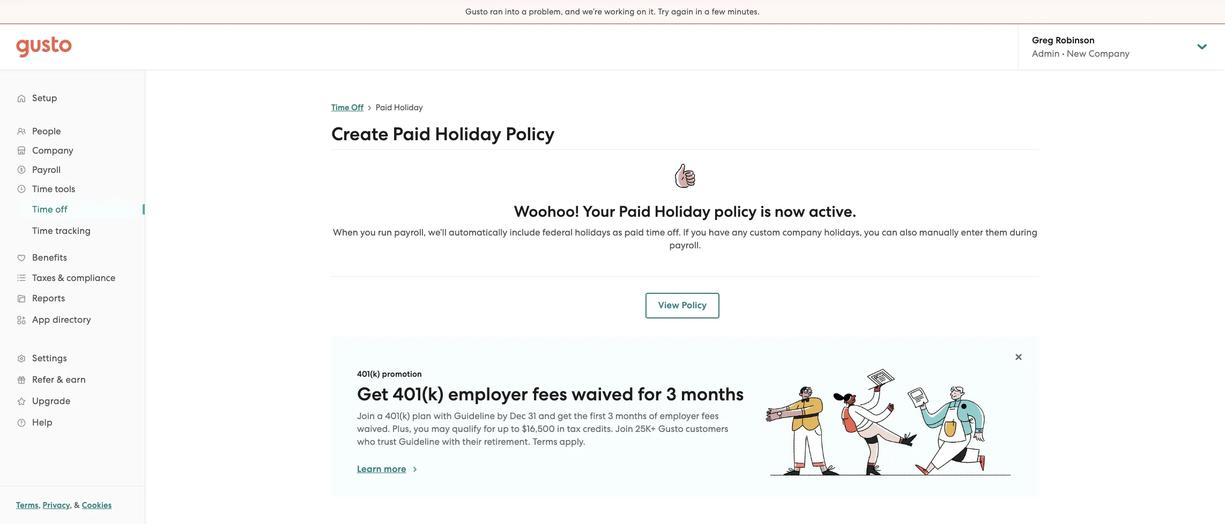 Task type: vqa. For each thing, say whether or not it's contained in the screenshot.
401(k)
yes



Task type: describe. For each thing, give the bounding box(es) containing it.
time tools button
[[11, 180, 134, 199]]

settings
[[32, 353, 67, 364]]

$16,500
[[522, 424, 555, 435]]

their
[[462, 437, 482, 448]]

run
[[378, 227, 392, 238]]

it.
[[649, 7, 656, 17]]

upgrade link
[[11, 392, 134, 411]]

401(k) promotion get 401(k) employer fees waived for 3 months join a 401(k) plan with guideline by dec 31 and get the first 3 months of employer fees waived. plus, you may qualify for up to $16,500 in tax credits. join 25k+ gusto customers who trust guideline with their retirement. terms apply.
[[357, 370, 744, 448]]

1 horizontal spatial policy
[[682, 300, 707, 312]]

1 vertical spatial months
[[615, 411, 647, 422]]

app directory
[[32, 315, 91, 325]]

ran
[[490, 7, 503, 17]]

0 vertical spatial 3
[[666, 384, 677, 406]]

0 horizontal spatial employer
[[448, 384, 528, 406]]

people
[[32, 126, 61, 137]]

is
[[761, 203, 771, 221]]

learn more link
[[357, 464, 419, 477]]

working
[[604, 7, 635, 17]]

tracking
[[55, 226, 91, 236]]

off
[[351, 103, 364, 113]]

time off
[[331, 103, 364, 113]]

learn more
[[357, 464, 406, 476]]

also
[[900, 227, 917, 238]]

custom
[[750, 227, 780, 238]]

as
[[613, 227, 622, 238]]

woohoo! your paid holiday policy is now active.
[[514, 203, 857, 221]]

admin
[[1032, 48, 1060, 59]]

refer
[[32, 375, 54, 386]]

into
[[505, 7, 520, 17]]

taxes & compliance button
[[11, 269, 134, 288]]

1 vertical spatial with
[[442, 437, 460, 448]]

minutes.
[[728, 7, 760, 17]]

qualify
[[452, 424, 481, 435]]

by
[[497, 411, 508, 422]]

company
[[783, 227, 822, 238]]

2 horizontal spatial a
[[705, 7, 710, 17]]

plus,
[[392, 424, 411, 435]]

time off
[[32, 204, 67, 215]]

cookies button
[[82, 500, 112, 513]]

include
[[510, 227, 540, 238]]

company button
[[11, 141, 134, 160]]

1 vertical spatial guideline
[[399, 437, 440, 448]]

learn
[[357, 464, 382, 476]]

0 vertical spatial 401(k)
[[357, 370, 380, 380]]

paid holiday
[[376, 103, 423, 113]]

terms link
[[16, 501, 38, 511]]

cookies
[[82, 501, 112, 511]]

compliance
[[67, 273, 116, 284]]

payroll button
[[11, 160, 134, 180]]

earn
[[66, 375, 86, 386]]

you left run
[[360, 227, 376, 238]]

time for time off
[[331, 103, 349, 113]]

help
[[32, 418, 53, 428]]

we're
[[582, 7, 602, 17]]

in inside 401(k) promotion get 401(k) employer fees waived for 3 months join a 401(k) plan with guideline by dec 31 and get the first 3 months of employer fees waived. plus, you may qualify for up to $16,500 in tax credits. join 25k+ gusto customers who trust guideline with their retirement. terms apply.
[[557, 424, 565, 435]]

settings link
[[11, 349, 134, 368]]

them
[[986, 227, 1008, 238]]

if
[[683, 227, 689, 238]]

1 horizontal spatial a
[[522, 7, 527, 17]]

get
[[558, 411, 572, 422]]

gusto inside 401(k) promotion get 401(k) employer fees waived for 3 months join a 401(k) plan with guideline by dec 31 and get the first 3 months of employer fees waived. plus, you may qualify for up to $16,500 in tax credits. join 25k+ gusto customers who trust guideline with their retirement. terms apply.
[[658, 424, 684, 435]]

1 vertical spatial terms
[[16, 501, 38, 511]]

off
[[55, 204, 67, 215]]

0 horizontal spatial for
[[484, 424, 495, 435]]

1 horizontal spatial in
[[696, 7, 703, 17]]

waived.
[[357, 424, 390, 435]]

privacy
[[43, 501, 70, 511]]

benefits link
[[11, 248, 134, 268]]

1 vertical spatial join
[[616, 424, 633, 435]]

company inside dropdown button
[[32, 145, 73, 156]]

•
[[1062, 48, 1065, 59]]

2 vertical spatial 401(k)
[[385, 411, 410, 422]]

time for time off
[[32, 204, 53, 215]]

app directory link
[[11, 310, 134, 330]]

up
[[498, 424, 509, 435]]

0 vertical spatial and
[[565, 7, 580, 17]]

gusto navigation element
[[0, 70, 145, 451]]

greg
[[1032, 35, 1054, 46]]

1 horizontal spatial paid
[[393, 123, 431, 145]]

list containing time off
[[0, 199, 145, 242]]

time for time tools
[[32, 184, 53, 195]]

new
[[1067, 48, 1087, 59]]

0 vertical spatial with
[[434, 411, 452, 422]]

on
[[637, 7, 647, 17]]

setup
[[32, 93, 57, 103]]

when
[[333, 227, 358, 238]]

during
[[1010, 227, 1038, 238]]

0 vertical spatial join
[[357, 411, 375, 422]]

automatically
[[449, 227, 507, 238]]

reports
[[32, 293, 65, 304]]

time tracking
[[32, 226, 91, 236]]

terms , privacy , & cookies
[[16, 501, 112, 511]]

a inside 401(k) promotion get 401(k) employer fees waived for 3 months join a 401(k) plan with guideline by dec 31 and get the first 3 months of employer fees waived. plus, you may qualify for up to $16,500 in tax credits. join 25k+ gusto customers who trust guideline with their retirement. terms apply.
[[377, 411, 383, 422]]

any
[[732, 227, 748, 238]]

time
[[646, 227, 665, 238]]

reports link
[[11, 289, 134, 308]]

plan
[[412, 411, 431, 422]]

again
[[671, 7, 694, 17]]

1 vertical spatial 401(k)
[[393, 384, 444, 406]]

can
[[882, 227, 898, 238]]



Task type: locate. For each thing, give the bounding box(es) containing it.
401(k) up "plan"
[[393, 384, 444, 406]]

0 horizontal spatial guideline
[[399, 437, 440, 448]]

promotion
[[382, 370, 422, 380]]

0 horizontal spatial a
[[377, 411, 383, 422]]

time off link
[[19, 200, 134, 219]]

0 vertical spatial guideline
[[454, 411, 495, 422]]

gusto ran into a problem, and we're working on it. try again in a few minutes.
[[465, 7, 760, 17]]

upgrade
[[32, 396, 71, 407]]

paid right off on the left of page
[[376, 103, 392, 113]]

3
[[666, 384, 677, 406], [608, 411, 613, 422]]

1 horizontal spatial terms
[[533, 437, 557, 448]]

1 vertical spatial company
[[32, 145, 73, 156]]

tools
[[55, 184, 75, 195]]

join left 25k+
[[616, 424, 633, 435]]

months up 25k+
[[615, 411, 647, 422]]

1 horizontal spatial ,
[[70, 501, 72, 511]]

1 horizontal spatial months
[[681, 384, 744, 406]]

0 vertical spatial fees
[[532, 384, 567, 406]]

enter
[[961, 227, 983, 238]]

you
[[360, 227, 376, 238], [691, 227, 707, 238], [864, 227, 880, 238], [414, 424, 429, 435]]

holidays,
[[824, 227, 862, 238]]

401(k) up plus,
[[385, 411, 410, 422]]

0 vertical spatial gusto
[[465, 7, 488, 17]]

1 vertical spatial paid
[[393, 123, 431, 145]]

the
[[574, 411, 588, 422]]

active.
[[809, 203, 857, 221]]

0 vertical spatial in
[[696, 7, 703, 17]]

and inside 401(k) promotion get 401(k) employer fees waived for 3 months join a 401(k) plan with guideline by dec 31 and get the first 3 months of employer fees waived. plus, you may qualify for up to $16,500 in tax credits. join 25k+ gusto customers who trust guideline with their retirement. terms apply.
[[539, 411, 555, 422]]

1 horizontal spatial gusto
[[658, 424, 684, 435]]

view
[[658, 300, 680, 312]]

get
[[357, 384, 388, 406]]

gusto
[[465, 7, 488, 17], [658, 424, 684, 435]]

may
[[431, 424, 450, 435]]

& right taxes
[[58, 273, 64, 284]]

woohoo!
[[514, 203, 579, 221]]

1 vertical spatial 3
[[608, 411, 613, 422]]

company right new
[[1089, 48, 1130, 59]]

1 horizontal spatial guideline
[[454, 411, 495, 422]]

401(k) up get
[[357, 370, 380, 380]]

a up waived.
[[377, 411, 383, 422]]

employer
[[448, 384, 528, 406], [660, 411, 699, 422]]

0 vertical spatial policy
[[506, 123, 555, 145]]

company down people
[[32, 145, 73, 156]]

0 horizontal spatial in
[[557, 424, 565, 435]]

fees up customers
[[702, 411, 719, 422]]

view policy
[[658, 300, 707, 312]]

help link
[[11, 413, 134, 433]]

a right into
[[522, 7, 527, 17]]

0 vertical spatial holiday
[[394, 103, 423, 113]]

terms left privacy
[[16, 501, 38, 511]]

holiday
[[394, 103, 423, 113], [435, 123, 501, 145], [655, 203, 711, 221]]

payroll.
[[669, 240, 701, 251]]

a left few on the top
[[705, 7, 710, 17]]

robinson
[[1056, 35, 1095, 46]]

1 list from the top
[[0, 122, 145, 434]]

0 horizontal spatial 3
[[608, 411, 613, 422]]

first
[[590, 411, 606, 422]]

and right 31
[[539, 411, 555, 422]]

0 horizontal spatial policy
[[506, 123, 555, 145]]

you inside 401(k) promotion get 401(k) employer fees waived for 3 months join a 401(k) plan with guideline by dec 31 and get the first 3 months of employer fees waived. plus, you may qualify for up to $16,500 in tax credits. join 25k+ gusto customers who trust guideline with their retirement. terms apply.
[[414, 424, 429, 435]]

company inside greg robinson admin • new company
[[1089, 48, 1130, 59]]

1 vertical spatial policy
[[682, 300, 707, 312]]

& for compliance
[[58, 273, 64, 284]]

2 , from the left
[[70, 501, 72, 511]]

time left off
[[32, 204, 53, 215]]

1 vertical spatial and
[[539, 411, 555, 422]]

people button
[[11, 122, 134, 141]]

retirement.
[[484, 437, 530, 448]]

now
[[775, 203, 805, 221]]

when you run payroll, we'll automatically include federal holidays as paid time off. if you have any custom company holidays, you can also manually enter them during payroll.
[[333, 227, 1038, 251]]

guideline up qualify
[[454, 411, 495, 422]]

& left earn
[[57, 375, 63, 386]]

of
[[649, 411, 658, 422]]

0 horizontal spatial fees
[[532, 384, 567, 406]]

2 vertical spatial &
[[74, 501, 80, 511]]

2 vertical spatial holiday
[[655, 203, 711, 221]]

taxes & compliance
[[32, 273, 116, 284]]

terms
[[533, 437, 557, 448], [16, 501, 38, 511]]

, left privacy
[[38, 501, 41, 511]]

fees
[[532, 384, 567, 406], [702, 411, 719, 422]]

payroll
[[32, 165, 61, 175]]

time down payroll
[[32, 184, 53, 195]]

with
[[434, 411, 452, 422], [442, 437, 460, 448]]

1 horizontal spatial employer
[[660, 411, 699, 422]]

with up may
[[434, 411, 452, 422]]

1 horizontal spatial fees
[[702, 411, 719, 422]]

1 , from the left
[[38, 501, 41, 511]]

and
[[565, 7, 580, 17], [539, 411, 555, 422]]

we'll
[[428, 227, 447, 238]]

greg robinson admin • new company
[[1032, 35, 1130, 59]]

time
[[331, 103, 349, 113], [32, 184, 53, 195], [32, 204, 53, 215], [32, 226, 53, 236]]

guideline down plus,
[[399, 437, 440, 448]]

0 vertical spatial months
[[681, 384, 744, 406]]

to
[[511, 424, 520, 435]]

31
[[528, 411, 536, 422]]

more
[[384, 464, 406, 476]]

1 horizontal spatial join
[[616, 424, 633, 435]]

0 horizontal spatial company
[[32, 145, 73, 156]]

0 horizontal spatial terms
[[16, 501, 38, 511]]

0 horizontal spatial paid
[[376, 103, 392, 113]]

for
[[638, 384, 662, 406], [484, 424, 495, 435]]

you right if
[[691, 227, 707, 238]]

,
[[38, 501, 41, 511], [70, 501, 72, 511]]

gusto right 25k+
[[658, 424, 684, 435]]

0 vertical spatial terms
[[533, 437, 557, 448]]

for left up
[[484, 424, 495, 435]]

company
[[1089, 48, 1130, 59], [32, 145, 73, 156]]

0 vertical spatial paid
[[376, 103, 392, 113]]

trust
[[378, 437, 397, 448]]

benefits
[[32, 253, 67, 263]]

terms down the $16,500
[[533, 437, 557, 448]]

join up waived.
[[357, 411, 375, 422]]

& inside dropdown button
[[58, 273, 64, 284]]

with down may
[[442, 437, 460, 448]]

gusto left ran
[[465, 7, 488, 17]]

create paid holiday policy
[[331, 123, 555, 145]]

401(k)
[[357, 370, 380, 380], [393, 384, 444, 406], [385, 411, 410, 422]]

months up customers
[[681, 384, 744, 406]]

1 horizontal spatial 3
[[666, 384, 677, 406]]

2 list from the top
[[0, 199, 145, 242]]

apply.
[[560, 437, 586, 448]]

policy
[[714, 203, 757, 221]]

in left the tax
[[557, 424, 565, 435]]

1 horizontal spatial holiday
[[435, 123, 501, 145]]

2 horizontal spatial paid
[[619, 203, 651, 221]]

time left off on the left of page
[[331, 103, 349, 113]]

0 horizontal spatial and
[[539, 411, 555, 422]]

join
[[357, 411, 375, 422], [616, 424, 633, 435]]

paid
[[625, 227, 644, 238]]

1 vertical spatial for
[[484, 424, 495, 435]]

holidays
[[575, 227, 610, 238]]

federal
[[543, 227, 573, 238]]

time for time tracking
[[32, 226, 53, 236]]

25k+
[[635, 424, 656, 435]]

employer up by
[[448, 384, 528, 406]]

time off link
[[331, 103, 364, 113]]

0 horizontal spatial gusto
[[465, 7, 488, 17]]

1 vertical spatial employer
[[660, 411, 699, 422]]

manually
[[919, 227, 959, 238]]

off.
[[667, 227, 681, 238]]

time inside dropdown button
[[32, 184, 53, 195]]

list containing people
[[0, 122, 145, 434]]

time tools
[[32, 184, 75, 195]]

privacy link
[[43, 501, 70, 511]]

1 vertical spatial in
[[557, 424, 565, 435]]

1 horizontal spatial and
[[565, 7, 580, 17]]

refer & earn link
[[11, 371, 134, 390]]

fees up get
[[532, 384, 567, 406]]

create
[[331, 123, 389, 145]]

, left the 'cookies' "button"
[[70, 501, 72, 511]]

refer & earn
[[32, 375, 86, 386]]

home image
[[16, 36, 72, 58]]

payroll,
[[394, 227, 426, 238]]

customers
[[686, 424, 728, 435]]

time down "time off"
[[32, 226, 53, 236]]

&
[[58, 273, 64, 284], [57, 375, 63, 386], [74, 501, 80, 511]]

0 horizontal spatial ,
[[38, 501, 41, 511]]

list
[[0, 122, 145, 434], [0, 199, 145, 242]]

a
[[522, 7, 527, 17], [705, 7, 710, 17], [377, 411, 383, 422]]

& left the 'cookies' "button"
[[74, 501, 80, 511]]

0 vertical spatial for
[[638, 384, 662, 406]]

months
[[681, 384, 744, 406], [615, 411, 647, 422]]

for up of at the right of page
[[638, 384, 662, 406]]

0 vertical spatial &
[[58, 273, 64, 284]]

you left can
[[864, 227, 880, 238]]

1 vertical spatial &
[[57, 375, 63, 386]]

paid up paid
[[619, 203, 651, 221]]

and left we're
[[565, 7, 580, 17]]

terms inside 401(k) promotion get 401(k) employer fees waived for 3 months join a 401(k) plan with guideline by dec 31 and get the first 3 months of employer fees waived. plus, you may qualify for up to $16,500 in tax credits. join 25k+ gusto customers who trust guideline with their retirement. terms apply.
[[533, 437, 557, 448]]

paid
[[376, 103, 392, 113], [393, 123, 431, 145], [619, 203, 651, 221]]

0 horizontal spatial holiday
[[394, 103, 423, 113]]

1 horizontal spatial company
[[1089, 48, 1130, 59]]

taxes
[[32, 273, 56, 284]]

in right "again"
[[696, 7, 703, 17]]

you down "plan"
[[414, 424, 429, 435]]

try
[[658, 7, 669, 17]]

0 horizontal spatial months
[[615, 411, 647, 422]]

paid down paid holiday
[[393, 123, 431, 145]]

1 horizontal spatial for
[[638, 384, 662, 406]]

waived
[[572, 384, 634, 406]]

1 vertical spatial gusto
[[658, 424, 684, 435]]

tax
[[567, 424, 581, 435]]

dec
[[510, 411, 526, 422]]

2 horizontal spatial holiday
[[655, 203, 711, 221]]

0 vertical spatial company
[[1089, 48, 1130, 59]]

2 vertical spatial paid
[[619, 203, 651, 221]]

1 vertical spatial fees
[[702, 411, 719, 422]]

0 horizontal spatial join
[[357, 411, 375, 422]]

0 vertical spatial employer
[[448, 384, 528, 406]]

app
[[32, 315, 50, 325]]

employer right of at the right of page
[[660, 411, 699, 422]]

your
[[583, 203, 615, 221]]

& for earn
[[57, 375, 63, 386]]

1 vertical spatial holiday
[[435, 123, 501, 145]]

view policy link
[[645, 293, 720, 319]]



